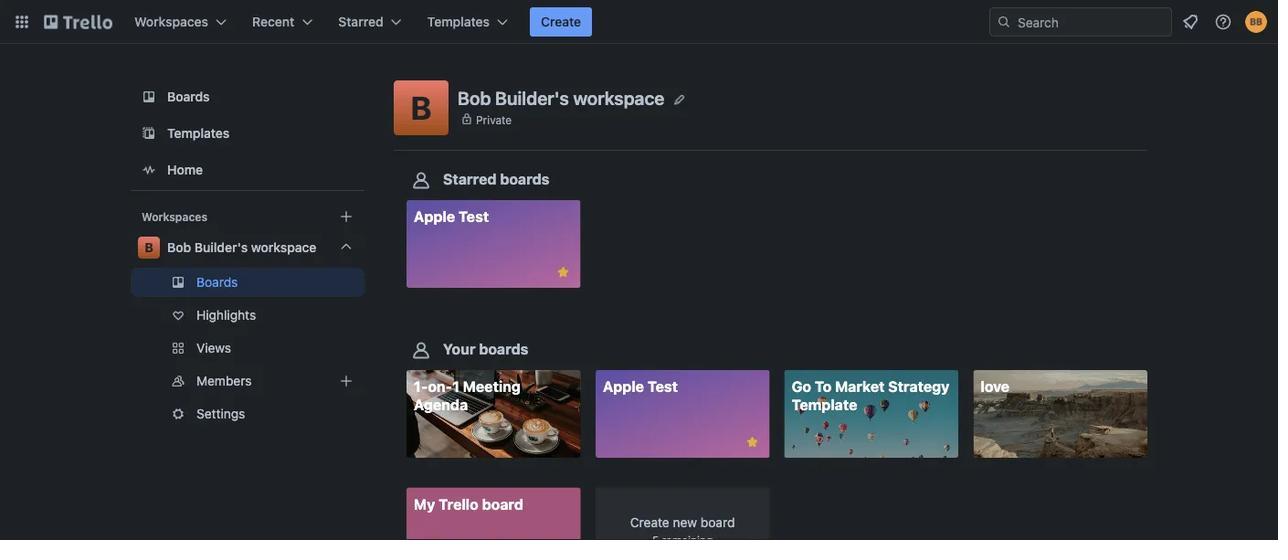 Task type: locate. For each thing, give the bounding box(es) containing it.
board right 'trello'
[[482, 495, 524, 513]]

board right new
[[701, 515, 735, 530]]

workspace up highlights link
[[251, 240, 317, 255]]

templates up home
[[167, 126, 230, 141]]

primary element
[[0, 0, 1279, 44]]

1
[[453, 378, 460, 396]]

1 vertical spatial apple
[[603, 378, 644, 396]]

1 vertical spatial boards
[[479, 341, 529, 358]]

workspaces button
[[123, 7, 238, 37]]

test
[[459, 208, 489, 225], [648, 378, 678, 396]]

1 horizontal spatial apple
[[603, 378, 644, 396]]

starred down private on the top left of the page
[[443, 170, 497, 188]]

home link
[[131, 154, 365, 186]]

meeting
[[463, 378, 521, 396]]

0 vertical spatial apple test
[[414, 208, 489, 225]]

new
[[673, 515, 697, 530]]

0 horizontal spatial apple test
[[414, 208, 489, 225]]

boards for first boards link from the bottom of the page
[[197, 275, 238, 290]]

1 horizontal spatial workspace
[[574, 87, 665, 109]]

apple for click to unstar this board. it will be removed from your starred list. 'icon' to the left
[[414, 208, 455, 225]]

1-on-1 meeting agenda
[[414, 378, 521, 414]]

templates link
[[131, 117, 365, 150]]

starred inside dropdown button
[[338, 14, 384, 29]]

board inside my trello board link
[[482, 495, 524, 513]]

1 horizontal spatial create
[[630, 515, 670, 530]]

1 vertical spatial starred
[[443, 170, 497, 188]]

1 horizontal spatial board
[[701, 515, 735, 530]]

Search field
[[1012, 8, 1172, 36]]

1 vertical spatial create
[[630, 515, 670, 530]]

members
[[197, 373, 252, 388]]

bob builder's workspace
[[458, 87, 665, 109], [167, 240, 317, 255]]

0 horizontal spatial click to unstar this board. it will be removed from your starred list. image
[[555, 264, 572, 281]]

bob
[[458, 87, 491, 109], [167, 240, 191, 255]]

apple test
[[414, 208, 489, 225], [603, 378, 678, 396]]

templates button
[[417, 7, 519, 37]]

0 horizontal spatial apple
[[414, 208, 455, 225]]

0 vertical spatial apple
[[414, 208, 455, 225]]

builder's up highlights
[[195, 240, 248, 255]]

workspaces
[[134, 14, 208, 29], [142, 210, 207, 223]]

0 vertical spatial workspaces
[[134, 14, 208, 29]]

1 vertical spatial click to unstar this board. it will be removed from your starred list. image
[[744, 434, 761, 451]]

starred
[[338, 14, 384, 29], [443, 170, 497, 188]]

1 vertical spatial builder's
[[195, 240, 248, 255]]

workspaces up board icon
[[134, 14, 208, 29]]

apple
[[414, 208, 455, 225], [603, 378, 644, 396]]

0 vertical spatial board
[[482, 495, 524, 513]]

1 vertical spatial boards link
[[131, 268, 365, 297]]

settings link
[[131, 399, 365, 429]]

boards link
[[131, 80, 365, 113], [131, 268, 365, 297]]

1-on-1 meeting agenda link
[[407, 370, 581, 458]]

boards right board icon
[[167, 89, 210, 104]]

1 horizontal spatial apple test link
[[596, 370, 770, 458]]

0 horizontal spatial create
[[541, 14, 581, 29]]

your
[[443, 341, 476, 358]]

create new board
[[630, 515, 735, 530]]

1 horizontal spatial apple test
[[603, 378, 678, 396]]

0 vertical spatial starred
[[338, 14, 384, 29]]

0 horizontal spatial b
[[145, 240, 153, 255]]

1 horizontal spatial b
[[411, 89, 432, 127]]

my trello board
[[414, 495, 524, 513]]

b down 'home' image
[[145, 240, 153, 255]]

1 horizontal spatial starred
[[443, 170, 497, 188]]

0 vertical spatial click to unstar this board. it will be removed from your starred list. image
[[555, 264, 572, 281]]

0 vertical spatial templates
[[427, 14, 490, 29]]

1 horizontal spatial builder's
[[495, 87, 569, 109]]

builder's
[[495, 87, 569, 109], [195, 240, 248, 255]]

1 vertical spatial apple test
[[603, 378, 678, 396]]

starred for starred
[[338, 14, 384, 29]]

0 horizontal spatial templates
[[167, 126, 230, 141]]

board
[[482, 495, 524, 513], [701, 515, 735, 530]]

create for create new board
[[630, 515, 670, 530]]

click to unstar this board. it will be removed from your starred list. image
[[555, 264, 572, 281], [744, 434, 761, 451]]

settings
[[197, 406, 245, 421]]

0 horizontal spatial board
[[482, 495, 524, 513]]

starred button
[[327, 7, 413, 37]]

1 vertical spatial workspace
[[251, 240, 317, 255]]

0 vertical spatial apple test link
[[407, 200, 581, 288]]

b left private on the top left of the page
[[411, 89, 432, 127]]

boards up highlights
[[197, 275, 238, 290]]

boards down private on the top left of the page
[[500, 170, 550, 188]]

my
[[414, 495, 435, 513]]

0 notifications image
[[1180, 11, 1202, 33]]

apple for rightmost click to unstar this board. it will be removed from your starred list. 'icon'
[[603, 378, 644, 396]]

workspace down primary element
[[574, 87, 665, 109]]

0 horizontal spatial bob
[[167, 240, 191, 255]]

bob builder's workspace up highlights link
[[167, 240, 317, 255]]

0 vertical spatial create
[[541, 14, 581, 29]]

1-
[[414, 378, 428, 396]]

bob builder's workspace up private on the top left of the page
[[458, 87, 665, 109]]

1 vertical spatial bob builder's workspace
[[167, 240, 317, 255]]

starred right recent popup button
[[338, 14, 384, 29]]

recent
[[252, 14, 295, 29]]

b
[[411, 89, 432, 127], [145, 240, 153, 255]]

workspace
[[574, 87, 665, 109], [251, 240, 317, 255]]

1 vertical spatial test
[[648, 378, 678, 396]]

0 horizontal spatial apple test link
[[407, 200, 581, 288]]

templates
[[427, 14, 490, 29], [167, 126, 230, 141]]

boards link up highlights link
[[131, 268, 365, 297]]

boards link up templates link
[[131, 80, 365, 113]]

template board image
[[138, 122, 160, 144]]

board for create new board
[[701, 515, 735, 530]]

board image
[[138, 86, 160, 108]]

bob down home
[[167, 240, 191, 255]]

create inside button
[[541, 14, 581, 29]]

bob up private on the top left of the page
[[458, 87, 491, 109]]

1 horizontal spatial templates
[[427, 14, 490, 29]]

0 vertical spatial boards link
[[131, 80, 365, 113]]

2 boards link from the top
[[131, 268, 365, 297]]

0 vertical spatial bob
[[458, 87, 491, 109]]

my trello board link
[[407, 488, 581, 540]]

0 horizontal spatial test
[[459, 208, 489, 225]]

boards up meeting
[[479, 341, 529, 358]]

1 vertical spatial board
[[701, 515, 735, 530]]

recent button
[[241, 7, 324, 37]]

1 horizontal spatial bob builder's workspace
[[458, 87, 665, 109]]

go to market strategy template
[[792, 378, 950, 414]]

0 vertical spatial boards
[[500, 170, 550, 188]]

0 vertical spatial b
[[411, 89, 432, 127]]

1 vertical spatial templates
[[167, 126, 230, 141]]

0 vertical spatial boards
[[167, 89, 210, 104]]

boards
[[500, 170, 550, 188], [479, 341, 529, 358]]

apple test link
[[407, 200, 581, 288], [596, 370, 770, 458]]

1 vertical spatial b
[[145, 240, 153, 255]]

builder's up private on the top left of the page
[[495, 87, 569, 109]]

workspaces down home
[[142, 210, 207, 223]]

1 vertical spatial apple test link
[[596, 370, 770, 458]]

1 vertical spatial boards
[[197, 275, 238, 290]]

0 vertical spatial test
[[459, 208, 489, 225]]

create
[[541, 14, 581, 29], [630, 515, 670, 530]]

0 horizontal spatial starred
[[338, 14, 384, 29]]

0 vertical spatial builder's
[[495, 87, 569, 109]]

views link
[[131, 334, 365, 363]]

templates right starred dropdown button
[[427, 14, 490, 29]]

1 horizontal spatial test
[[648, 378, 678, 396]]

boards
[[167, 89, 210, 104], [197, 275, 238, 290]]

create a workspace image
[[335, 206, 357, 228]]



Task type: vqa. For each thing, say whether or not it's contained in the screenshot.
day associated with Active in the last day
no



Task type: describe. For each thing, give the bounding box(es) containing it.
1 boards link from the top
[[131, 80, 365, 113]]

starred boards
[[443, 170, 550, 188]]

boards for starred boards
[[500, 170, 550, 188]]

0 vertical spatial bob builder's workspace
[[458, 87, 665, 109]]

boards for your boards
[[479, 341, 529, 358]]

0 horizontal spatial builder's
[[195, 240, 248, 255]]

market
[[835, 378, 885, 396]]

b button
[[394, 80, 449, 135]]

1 vertical spatial bob
[[167, 240, 191, 255]]

b inside button
[[411, 89, 432, 127]]

home
[[167, 162, 203, 177]]

highlights link
[[131, 301, 365, 330]]

strategy
[[889, 378, 950, 396]]

agenda
[[414, 396, 468, 414]]

create button
[[530, 7, 592, 37]]

love link
[[974, 370, 1148, 458]]

bob builder (bobbuilder40) image
[[1246, 11, 1268, 33]]

trello
[[439, 495, 479, 513]]

test for the top apple test link
[[459, 208, 489, 225]]

open information menu image
[[1215, 13, 1233, 31]]

go
[[792, 378, 812, 396]]

0 horizontal spatial bob builder's workspace
[[167, 240, 317, 255]]

home image
[[138, 159, 160, 181]]

search image
[[997, 15, 1012, 29]]

1 horizontal spatial click to unstar this board. it will be removed from your starred list. image
[[744, 434, 761, 451]]

to
[[815, 378, 832, 396]]

on-
[[428, 378, 453, 396]]

0 vertical spatial workspace
[[574, 87, 665, 109]]

starred for starred boards
[[443, 170, 497, 188]]

back to home image
[[44, 7, 112, 37]]

go to market strategy template link
[[785, 370, 959, 458]]

1 horizontal spatial bob
[[458, 87, 491, 109]]

test for bottom apple test link
[[648, 378, 678, 396]]

workspaces inside 'popup button'
[[134, 14, 208, 29]]

add image
[[335, 370, 357, 392]]

apple test for bottom apple test link
[[603, 378, 678, 396]]

your boards
[[443, 341, 529, 358]]

0 horizontal spatial workspace
[[251, 240, 317, 255]]

template
[[792, 396, 858, 414]]

highlights
[[197, 308, 256, 323]]

members link
[[131, 367, 383, 396]]

1 vertical spatial workspaces
[[142, 210, 207, 223]]

love
[[981, 378, 1010, 396]]

private
[[476, 113, 512, 126]]

apple test for the top apple test link
[[414, 208, 489, 225]]

views
[[197, 340, 231, 356]]

boards for 2nd boards link from the bottom
[[167, 89, 210, 104]]

templates inside popup button
[[427, 14, 490, 29]]

board for my trello board
[[482, 495, 524, 513]]

forward image
[[361, 370, 383, 392]]

create for create
[[541, 14, 581, 29]]



